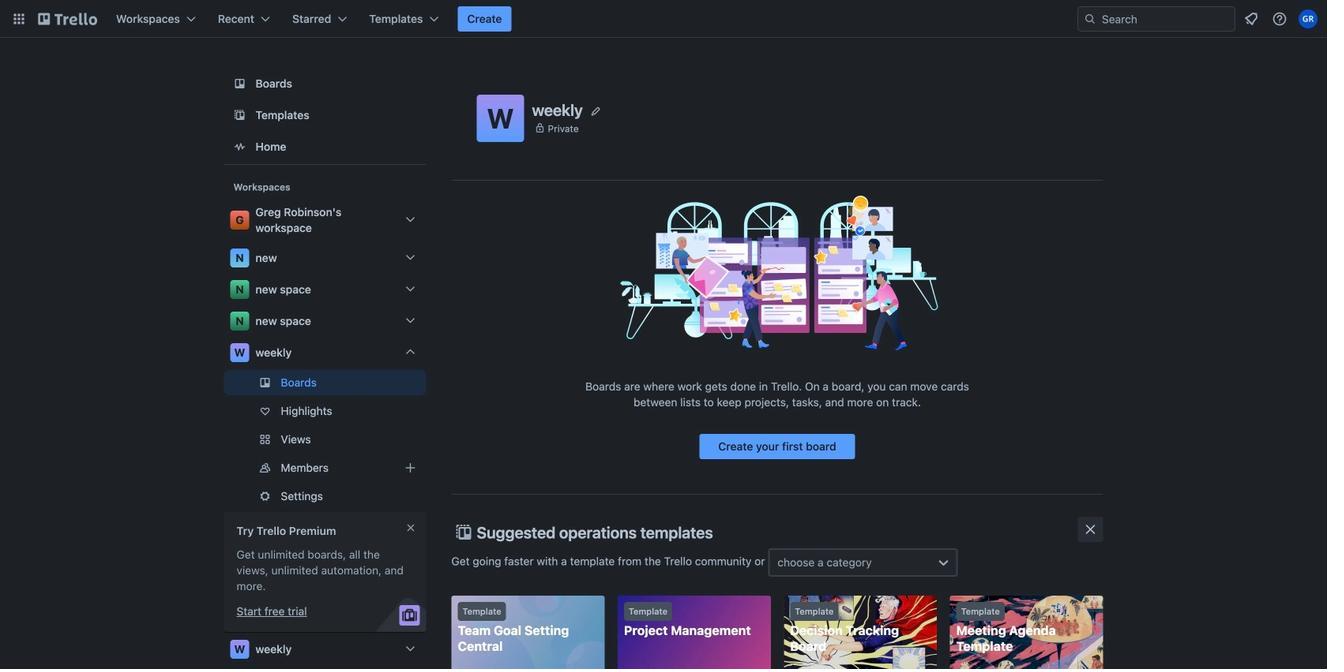 Task type: describe. For each thing, give the bounding box(es) containing it.
template board image
[[230, 106, 249, 125]]

Search field
[[1077, 6, 1235, 32]]

back to home image
[[38, 6, 97, 32]]

0 notifications image
[[1242, 9, 1261, 28]]



Task type: locate. For each thing, give the bounding box(es) containing it.
add image
[[401, 459, 420, 478]]

open information menu image
[[1272, 11, 1288, 27]]

home image
[[230, 137, 249, 156]]

primary element
[[0, 0, 1327, 38]]

board image
[[230, 74, 249, 93]]

workspace create first board section image
[[615, 194, 940, 352]]

search image
[[1084, 13, 1096, 25]]

greg robinson (gregrobinson96) image
[[1299, 9, 1318, 28]]



Task type: vqa. For each thing, say whether or not it's contained in the screenshot.
right Board
no



